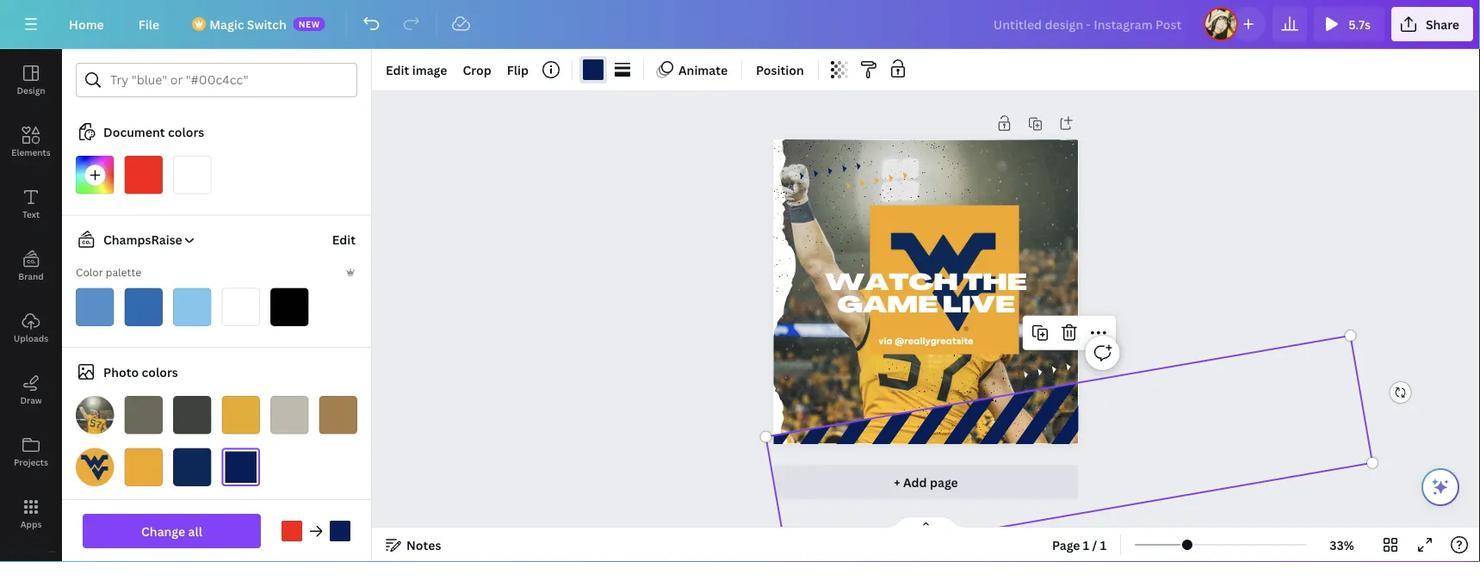 Task type: locate. For each thing, give the bounding box(es) containing it.
1 right the /
[[1100, 537, 1107, 553]]

watch the game live
[[825, 273, 1027, 318]]

flip button
[[500, 56, 536, 84]]

file button
[[125, 7, 173, 41]]

add a new color image
[[76, 156, 114, 194]]

#ffffff image
[[173, 156, 211, 194]]

the
[[963, 273, 1027, 296]]

#010101 image
[[270, 288, 309, 326], [270, 288, 309, 326]]

#011d5b image
[[583, 59, 604, 80], [222, 448, 260, 487], [222, 448, 260, 487], [330, 521, 350, 542]]

magic switch
[[209, 16, 286, 32]]

color
[[76, 265, 103, 279]]

0 vertical spatial colors
[[168, 124, 204, 140]]

@reallygreatsite
[[895, 335, 974, 346]]

via @reallygreatsite
[[879, 335, 974, 346]]

1 vertical spatial colors
[[142, 364, 178, 380]]

colors right photo
[[142, 364, 178, 380]]

photo colors
[[103, 364, 178, 380]]

page
[[930, 474, 958, 490]]

new
[[299, 18, 320, 30]]

#ff0000 image
[[124, 156, 163, 194], [282, 521, 302, 542]]

0 vertical spatial #ff0000 image
[[124, 156, 163, 194]]

live
[[943, 295, 1015, 318]]

#011d5b image left notes button at the left of the page
[[330, 521, 350, 542]]

edit
[[386, 62, 409, 78], [332, 232, 356, 248]]

projects
[[14, 456, 48, 468]]

1 left the /
[[1083, 537, 1090, 553]]

home link
[[55, 7, 118, 41]]

0 vertical spatial #011d5b image
[[583, 59, 604, 80]]

flip
[[507, 62, 529, 78]]

home
[[69, 16, 104, 32]]

position
[[756, 62, 804, 78]]

1 horizontal spatial 1
[[1100, 537, 1107, 553]]

2 vertical spatial colors
[[150, 524, 186, 540]]

1 horizontal spatial #ff0000 image
[[282, 521, 302, 542]]

#aa7e48 image
[[319, 396, 357, 434], [319, 396, 357, 434]]

elements
[[11, 146, 51, 158]]

#011d5b image
[[583, 59, 604, 80], [330, 521, 350, 542]]

#eaab06 image
[[222, 396, 260, 434]]

1 vertical spatial #ff0000 image
[[282, 521, 302, 542]]

change all
[[141, 523, 202, 539]]

document colors
[[103, 124, 204, 140]]

notes
[[406, 537, 441, 553]]

#4890cd image
[[76, 288, 114, 326]]

1 vertical spatial #011d5b image
[[330, 521, 350, 542]]

add a new color image
[[76, 156, 114, 194]]

text
[[22, 208, 40, 220]]

edit image
[[386, 62, 447, 78]]

0 vertical spatial #ff0000 image
[[124, 156, 163, 194]]

1 horizontal spatial edit
[[386, 62, 409, 78]]

default
[[103, 524, 147, 540]]

position button
[[749, 56, 811, 84]]

show pages image
[[885, 516, 967, 530]]

july
[[880, 237, 897, 247]]

change all button
[[83, 514, 261, 549]]

3:00
[[946, 237, 963, 247]]

#ffffff image
[[173, 156, 211, 194], [222, 288, 260, 326], [222, 288, 260, 326]]

photo
[[103, 364, 139, 380]]

via
[[879, 335, 893, 346]]

#75c6ef image
[[173, 288, 211, 326], [173, 288, 211, 326]]

#6b6958 image
[[124, 396, 163, 434], [124, 396, 163, 434]]

2025
[[917, 237, 934, 247]]

colors up #ffffff image
[[168, 124, 204, 140]]

1 1 from the left
[[1083, 537, 1090, 553]]

animate
[[679, 62, 728, 78]]

change
[[141, 523, 185, 539]]

uploads button
[[0, 297, 62, 359]]

palette
[[106, 265, 141, 279]]

0 horizontal spatial 1
[[1083, 537, 1090, 553]]

#012958 image
[[173, 448, 211, 487]]

0 horizontal spatial edit
[[332, 232, 356, 248]]

#f5a700 image
[[124, 448, 163, 487]]

#3d413d image
[[173, 396, 211, 434], [173, 396, 211, 434]]

share button
[[1391, 7, 1473, 41]]

33% button
[[1314, 531, 1370, 559]]

0 horizontal spatial #ff0000 image
[[124, 156, 163, 194]]

default colors
[[103, 524, 186, 540]]

33%
[[1330, 537, 1354, 553]]

0 vertical spatial edit
[[386, 62, 409, 78]]

edit inside button
[[332, 232, 356, 248]]

edit for edit
[[332, 232, 356, 248]]

/
[[1092, 537, 1097, 553]]

colors
[[168, 124, 204, 140], [142, 364, 178, 380], [150, 524, 186, 540]]

0 horizontal spatial #ff0000 image
[[124, 156, 163, 194]]

#ff0000 image
[[124, 156, 163, 194], [282, 521, 302, 542]]

1 vertical spatial edit
[[332, 232, 356, 248]]

1
[[1083, 537, 1090, 553], [1100, 537, 1107, 553]]

Design title text field
[[980, 7, 1197, 41]]

add
[[903, 474, 927, 490]]

edit inside popup button
[[386, 62, 409, 78]]

side panel tab list
[[0, 49, 62, 562]]

colors left all
[[150, 524, 186, 540]]

#bebbb0 image
[[270, 396, 309, 434], [270, 396, 309, 434]]

#eaab06 image
[[222, 396, 260, 434]]

#011d5b image right flip button
[[583, 59, 604, 80]]

edit for edit image
[[386, 62, 409, 78]]



Task type: describe. For each thing, give the bounding box(es) containing it.
july 23, 2025 | 3:00 pm
[[880, 237, 975, 247]]

image
[[412, 62, 447, 78]]

1 horizontal spatial #011d5b image
[[583, 59, 604, 80]]

champsraise
[[103, 232, 182, 248]]

game
[[837, 295, 938, 318]]

|
[[938, 237, 942, 247]]

pm
[[967, 237, 975, 247]]

color palette
[[76, 265, 141, 279]]

file
[[138, 16, 159, 32]]

colors for document colors
[[168, 124, 204, 140]]

0 horizontal spatial #011d5b image
[[330, 521, 350, 542]]

#166bb5 image
[[124, 288, 163, 326]]

animate button
[[651, 56, 735, 84]]

crop
[[463, 62, 491, 78]]

page 1 / 1
[[1052, 537, 1107, 553]]

elements button
[[0, 111, 62, 173]]

draw
[[20, 394, 42, 406]]

projects button
[[0, 421, 62, 483]]

draw button
[[0, 359, 62, 421]]

brand button
[[0, 235, 62, 297]]

champsraise button
[[69, 229, 196, 250]]

magic
[[209, 16, 244, 32]]

design
[[17, 84, 45, 96]]

notes button
[[379, 531, 448, 559]]

uploads
[[14, 332, 48, 344]]

document
[[103, 124, 165, 140]]

5.7s
[[1349, 16, 1371, 32]]

23,
[[901, 237, 913, 247]]

5.7s button
[[1314, 7, 1385, 41]]

#012958 image
[[173, 448, 211, 487]]

all
[[188, 523, 202, 539]]

watch
[[825, 273, 958, 296]]

apps button
[[0, 483, 62, 545]]

brand
[[18, 270, 44, 282]]

+ add page button
[[774, 465, 1079, 499]]

canva assistant image
[[1430, 477, 1451, 498]]

apps
[[20, 518, 42, 530]]

colors for default colors
[[150, 524, 186, 540]]

1 horizontal spatial #ff0000 image
[[282, 521, 302, 542]]

Try "blue" or "#00c4cc" search field
[[110, 64, 346, 96]]

2 1 from the left
[[1100, 537, 1107, 553]]

1 vertical spatial #ff0000 image
[[282, 521, 302, 542]]

edit image button
[[379, 56, 454, 84]]

edit button
[[330, 223, 357, 257]]

page
[[1052, 537, 1080, 553]]

main menu bar
[[0, 0, 1480, 49]]

#f5a700 image
[[124, 448, 163, 487]]

#166bb5 image
[[124, 288, 163, 326]]

+ add page
[[894, 474, 958, 490]]

text button
[[0, 173, 62, 235]]

share
[[1426, 16, 1460, 32]]

audio image
[[0, 559, 62, 562]]

+
[[894, 474, 900, 490]]

#4890cd image
[[76, 288, 114, 326]]

crop button
[[456, 56, 498, 84]]

colors for photo colors
[[142, 364, 178, 380]]

design button
[[0, 49, 62, 111]]

switch
[[247, 16, 286, 32]]



Task type: vqa. For each thing, say whether or not it's contained in the screenshot.
list
no



